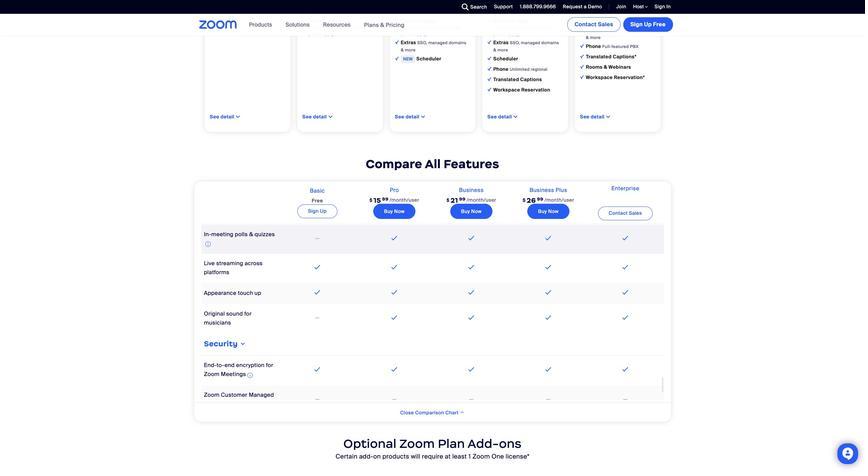 Task type: locate. For each thing, give the bounding box(es) containing it.
contact sales down enterprise
[[609, 210, 643, 216]]

see detail for cloud storage 10gb
[[488, 114, 512, 120]]

require
[[422, 453, 444, 461]]

0 vertical spatial contact sales link
[[568, 17, 621, 32]]

not included image
[[314, 235, 321, 243], [314, 314, 321, 323], [314, 396, 321, 404], [391, 396, 398, 404], [468, 396, 475, 404], [545, 396, 552, 404]]

3 premium from the left
[[504, 25, 522, 31]]

3 apps from the left
[[523, 25, 534, 31]]

sso, up new scheduler
[[418, 40, 428, 46]]

sign inside button
[[631, 21, 643, 28]]

license*
[[506, 453, 530, 461]]

0 horizontal spatial domains
[[449, 40, 467, 46]]

buy now down $21.99 per month per user element
[[462, 208, 482, 215]]

2 cloud storage 5gb from the left
[[401, 8, 446, 14]]

1 inside "optional zoom plan add-ons certain add-on products will require at least 1 zoom one license*"
[[469, 453, 471, 461]]

buy down '$15.99 per month per user' element
[[384, 208, 393, 215]]

cloud down scheduler*
[[586, 17, 601, 23]]

1 horizontal spatial premium
[[411, 25, 430, 31]]

1 horizontal spatial essential apps free premium apps for 1 year (terms apply)
[[401, 18, 460, 37]]

up inside 'security' application
[[320, 208, 327, 214]]

0 horizontal spatial apps
[[332, 18, 344, 24]]

phone
[[586, 43, 602, 49], [494, 66, 509, 72]]

business for business plus
[[530, 186, 555, 194]]

now down $21.99 per month per user element
[[472, 208, 482, 215]]

apply) down resources
[[323, 31, 335, 37]]

1 apps from the left
[[338, 25, 348, 31]]

plus
[[556, 186, 568, 194]]

1 horizontal spatial apps
[[431, 25, 441, 31]]

3 apply) from the left
[[508, 31, 520, 37]]

0 horizontal spatial buy
[[384, 208, 393, 215]]

see detail button for cloud storage 10gb
[[488, 114, 512, 120]]

99 right 26
[[537, 196, 544, 202]]

0 horizontal spatial essential
[[308, 18, 331, 24]]

1 horizontal spatial buy now
[[462, 208, 482, 215]]

0 horizontal spatial apps
[[338, 25, 348, 31]]

optional zoom plan add-ons certain add-on products will require at least 1 zoom one license*
[[336, 437, 530, 461]]

0 vertical spatial unlimited
[[622, 17, 642, 23]]

cell
[[201, 204, 279, 225], [279, 204, 356, 225], [356, 204, 433, 225], [433, 204, 510, 225], [510, 204, 587, 225], [587, 204, 664, 225]]

$ inside $ 21 99 /month/user
[[447, 197, 450, 203]]

0 horizontal spatial essential apps free premium apps for 1 year (terms apply)
[[308, 18, 368, 37]]

2 horizontal spatial apps
[[517, 18, 530, 24]]

0 horizontal spatial extras
[[401, 39, 418, 46]]

buy down $ 26 99 /month/user
[[539, 208, 547, 215]]

sign up free button
[[624, 17, 673, 32]]

optional
[[344, 437, 397, 452]]

translated for translated captions*
[[586, 54, 612, 60]]

plans & pricing
[[364, 21, 405, 29]]

2 apps from the left
[[425, 18, 437, 24]]

99 inside $ 21 99 /month/user
[[459, 196, 466, 202]]

2 horizontal spatial apps
[[523, 25, 534, 31]]

buy now down $ 26 99 /month/user
[[539, 208, 559, 215]]

6 cell from the left
[[587, 204, 664, 225]]

0 horizontal spatial scheduler
[[417, 56, 442, 62]]

1 99 from the left
[[382, 196, 389, 202]]

zoom
[[204, 371, 220, 378], [204, 391, 220, 399], [400, 437, 435, 452], [473, 453, 490, 461]]

0 vertical spatial sign
[[655, 3, 666, 10]]

contact inside "meetings" navigation
[[575, 21, 597, 28]]

1 horizontal spatial scheduler
[[494, 56, 519, 62]]

all
[[425, 157, 441, 172]]

apps left 'plans'
[[338, 25, 348, 31]]

include image
[[303, 19, 306, 23], [395, 19, 399, 23]]

0 horizontal spatial $
[[370, 197, 373, 203]]

1 year from the left
[[359, 25, 368, 31]]

sound
[[226, 310, 243, 318]]

domains
[[634, 28, 652, 33], [449, 40, 467, 46], [542, 40, 559, 46]]

unlimited down host
[[622, 17, 642, 23]]

buy now link
[[374, 204, 416, 219], [451, 204, 493, 219], [528, 204, 570, 219]]

2 horizontal spatial sso,
[[603, 28, 613, 33]]

managed up new scheduler
[[429, 40, 448, 46]]

premium right solutions dropdown button
[[319, 25, 337, 31]]

unlimited inside phone unlimited regional
[[510, 67, 530, 72]]

domains for scheduler
[[449, 40, 467, 46]]

2 (terms from the left
[[401, 31, 414, 37]]

banner
[[191, 14, 675, 36]]

buy now
[[384, 208, 405, 215], [462, 208, 482, 215], [539, 208, 559, 215]]

(terms
[[308, 31, 322, 37], [401, 31, 414, 37], [494, 31, 507, 37]]

2 horizontal spatial more
[[590, 35, 601, 40]]

99 inside $ 26 99 /month/user
[[537, 196, 544, 202]]

1 horizontal spatial apps
[[425, 18, 437, 24]]

2 horizontal spatial buy now link
[[528, 204, 570, 219]]

0 horizontal spatial sign
[[308, 208, 319, 214]]

apps up new scheduler
[[431, 25, 441, 31]]

2 essential apps free premium apps for 1 year (terms apply) from the left
[[401, 18, 460, 37]]

end
[[225, 362, 235, 369]]

1 horizontal spatial year
[[452, 25, 460, 31]]

end-to-end encryption for zoom meetings application
[[204, 362, 273, 380]]

sales
[[598, 21, 614, 28], [629, 210, 643, 216]]

business up $ 26 99 /month/user
[[530, 186, 555, 194]]

0 horizontal spatial sso,
[[418, 40, 428, 46]]

2 see from the left
[[303, 114, 312, 120]]

right image
[[240, 341, 247, 347]]

free for second include image from the right
[[308, 25, 318, 31]]

cloud storage 5gb up product information navigation
[[308, 8, 353, 14]]

free down sign in
[[654, 21, 666, 28]]

1 vertical spatial up
[[320, 208, 327, 214]]

apply)
[[323, 31, 335, 37], [415, 31, 428, 37], [508, 31, 520, 37]]

premium for cloud storage 10gb
[[504, 25, 522, 31]]

sales down scheduler*
[[598, 21, 614, 28]]

3 essential apps free premium apps for 1 year (terms apply) from the left
[[494, 18, 553, 37]]

21
[[451, 196, 458, 205]]

cloud
[[308, 8, 323, 14], [401, 8, 415, 14], [494, 8, 508, 14], [586, 17, 601, 23]]

0 horizontal spatial apply)
[[323, 31, 335, 37]]

more up new
[[405, 47, 416, 53]]

contact down the a
[[575, 21, 597, 28]]

rooms & webinars
[[586, 64, 632, 70]]

0 vertical spatial workspace
[[586, 74, 613, 80]]

phone up translated captions
[[494, 66, 509, 72]]

new scheduler
[[404, 56, 442, 62]]

comparison
[[415, 410, 445, 416]]

now down '$15.99 per month per user' element
[[395, 208, 405, 215]]

1 vertical spatial contact sales link
[[599, 207, 653, 221]]

cloud up product information navigation
[[308, 8, 323, 14]]

extras up new
[[401, 39, 418, 46]]

5gb
[[344, 8, 353, 14], [437, 8, 446, 14]]

0 horizontal spatial contact
[[575, 21, 597, 28]]

3 buy now from the left
[[539, 208, 559, 215]]

0 horizontal spatial buy now link
[[374, 204, 416, 219]]

end-to-end encryption for zoom meetings
[[204, 362, 273, 378]]

across
[[245, 260, 263, 267]]

end-
[[204, 362, 217, 369]]

featured
[[612, 44, 629, 49]]

2 detail from the left
[[313, 114, 327, 120]]

0 horizontal spatial now
[[395, 208, 405, 215]]

2 /month/user from the left
[[467, 197, 497, 203]]

workspace down translated captions
[[494, 87, 521, 93]]

workspace for translated
[[494, 87, 521, 93]]

1 horizontal spatial include image
[[395, 19, 399, 23]]

plans
[[364, 21, 379, 29]]

1 buy now link from the left
[[374, 204, 416, 219]]

$
[[370, 197, 373, 203], [447, 197, 450, 203], [523, 197, 526, 203]]

1 apps from the left
[[332, 18, 344, 24]]

zoom down end-
[[204, 371, 220, 378]]

premium for cloud storage 5gb
[[411, 25, 430, 31]]

1 horizontal spatial essential
[[401, 18, 423, 24]]

buy
[[384, 208, 393, 215], [462, 208, 470, 215], [539, 208, 547, 215]]

1 horizontal spatial 99
[[459, 196, 466, 202]]

& up new
[[401, 47, 404, 53]]

(terms down the pricing
[[401, 31, 414, 37]]

1 see detail from the left
[[210, 114, 234, 120]]

1 horizontal spatial 5gb
[[437, 8, 446, 14]]

year down 1.888.799.9666
[[544, 25, 553, 31]]

0 vertical spatial phone
[[586, 43, 602, 49]]

1 essential from the left
[[308, 18, 331, 24]]

2 premium from the left
[[411, 25, 430, 31]]

3 buy from the left
[[539, 208, 547, 215]]

0 horizontal spatial more
[[405, 47, 416, 53]]

close comparison chart
[[401, 410, 460, 416]]

0 horizontal spatial sales
[[598, 21, 614, 28]]

ok image
[[580, 7, 584, 11], [303, 9, 306, 12], [488, 9, 492, 12], [580, 44, 584, 48], [488, 57, 492, 60], [488, 67, 492, 71], [580, 75, 584, 79], [488, 77, 492, 81], [488, 88, 492, 92]]

year right the resources dropdown button
[[359, 25, 368, 31]]

1 vertical spatial sign
[[631, 21, 643, 28]]

sso, managed domains & more for full-
[[586, 28, 652, 40]]

in-meeting polls & quizzes
[[204, 231, 275, 238]]

now
[[395, 208, 405, 215], [472, 208, 482, 215], [549, 208, 559, 215]]

unlimited up translated captions
[[510, 67, 530, 72]]

year
[[359, 25, 368, 31], [452, 25, 460, 31], [544, 25, 553, 31]]

(terms down support on the top
[[494, 31, 507, 37]]

1 horizontal spatial sign
[[631, 21, 643, 28]]

sso, managed domains & more up phone unlimited regional
[[494, 40, 559, 53]]

2 5gb from the left
[[437, 8, 446, 14]]

2 horizontal spatial buy
[[539, 208, 547, 215]]

1 vertical spatial contact sales
[[609, 210, 643, 216]]

1 $ from the left
[[370, 197, 373, 203]]

1 now from the left
[[395, 208, 405, 215]]

$26.99 per month per user element
[[523, 193, 575, 208]]

apply) up new scheduler
[[415, 31, 428, 37]]

1 horizontal spatial up
[[645, 21, 652, 28]]

1 horizontal spatial /month/user
[[467, 197, 497, 203]]

live streaming across platforms
[[204, 260, 263, 276]]

support link
[[489, 0, 515, 14], [494, 3, 513, 10]]

(terms for cloud storage 5gb
[[401, 31, 414, 37]]

touch
[[238, 290, 253, 297]]

end-to-end encryption for zoom meetings image
[[248, 372, 253, 380]]

sign in link
[[650, 0, 675, 14], [655, 3, 671, 10]]

extras for new
[[401, 39, 418, 46]]

1 (terms from the left
[[308, 31, 322, 37]]

/month/user down pro
[[390, 197, 420, 203]]

free down basic
[[312, 198, 323, 204]]

1 horizontal spatial buy
[[462, 208, 470, 215]]

sign down host
[[631, 21, 643, 28]]

apps for cloud storage 10gb
[[517, 18, 530, 24]]

managed for full-
[[614, 28, 633, 33]]

1 business from the left
[[459, 186, 484, 194]]

sales inside 'security' application
[[629, 210, 643, 216]]

& inside 'in-meeting polls & quizzes' application
[[249, 231, 253, 238]]

ok image
[[395, 9, 399, 12], [580, 18, 584, 21], [580, 28, 584, 32], [395, 40, 399, 44], [488, 40, 492, 44], [580, 55, 584, 58], [395, 57, 399, 60], [580, 65, 584, 69]]

5 see from the left
[[580, 114, 590, 120]]

2 $ from the left
[[447, 197, 450, 203]]

1 horizontal spatial (terms
[[401, 31, 414, 37]]

zoom up key
[[204, 391, 220, 399]]

/month/user right 21
[[467, 197, 497, 203]]

basic free
[[310, 187, 325, 204]]

1 vertical spatial translated
[[494, 76, 519, 83]]

extras
[[586, 27, 603, 33], [401, 39, 418, 46], [494, 39, 510, 46]]

domains for full-
[[634, 28, 652, 33]]

0 horizontal spatial up
[[320, 208, 327, 214]]

buy down $21.99 per month per user element
[[462, 208, 470, 215]]

close
[[401, 410, 414, 416]]

1 vertical spatial contact
[[609, 210, 628, 216]]

more up phone full-featured pbx
[[590, 35, 601, 40]]

for
[[349, 25, 355, 31], [442, 25, 448, 31], [535, 25, 540, 31], [244, 310, 252, 318], [266, 362, 273, 369]]

0 horizontal spatial year
[[359, 25, 368, 31]]

0 horizontal spatial 5gb
[[344, 8, 353, 14]]

/month/user
[[390, 197, 420, 203], [467, 197, 497, 203], [545, 197, 575, 203]]

2 horizontal spatial buy now
[[539, 208, 559, 215]]

enterprise
[[612, 185, 640, 192]]

2 horizontal spatial apply)
[[508, 31, 520, 37]]

apply) down cloud storage 10gb
[[508, 31, 520, 37]]

sales inside "meetings" navigation
[[598, 21, 614, 28]]

1 horizontal spatial sso, managed domains & more
[[494, 40, 559, 53]]

up down basic free
[[320, 208, 327, 214]]

request a demo link
[[558, 0, 604, 14], [563, 3, 603, 10]]

sign left in
[[655, 3, 666, 10]]

sso, down cloud storage unlimited
[[603, 28, 613, 33]]

sign
[[655, 3, 666, 10], [631, 21, 643, 28], [308, 208, 319, 214]]

4 detail from the left
[[499, 114, 512, 120]]

sso, for full-
[[603, 28, 613, 33]]

1 horizontal spatial business
[[530, 186, 555, 194]]

apps down 10gb
[[523, 25, 534, 31]]

now for 21
[[472, 208, 482, 215]]

essential
[[308, 18, 331, 24], [401, 18, 423, 24], [494, 18, 516, 24]]

1 horizontal spatial apply)
[[415, 31, 428, 37]]

contact sales link down scheduler*
[[568, 17, 621, 32]]

5 see detail button from the left
[[580, 114, 605, 120]]

1 cloud storage 5gb from the left
[[308, 8, 353, 14]]

& right polls
[[249, 231, 253, 238]]

4 see detail button from the left
[[488, 114, 512, 120]]

unlimited inside cloud storage unlimited
[[622, 17, 642, 23]]

1 5gb from the left
[[344, 8, 353, 14]]

99 right 21
[[459, 196, 466, 202]]

sales down enterprise
[[629, 210, 643, 216]]

4 see detail from the left
[[488, 114, 512, 120]]

& right 'plans'
[[381, 21, 385, 29]]

essential apps free premium apps for 1 year (terms apply) for cloud storage 5gb
[[401, 18, 460, 37]]

1 essential apps free premium apps for 1 year (terms apply) from the left
[[308, 18, 368, 37]]

$ left 15
[[370, 197, 373, 203]]

3 buy now link from the left
[[528, 204, 570, 219]]

0 vertical spatial sales
[[598, 21, 614, 28]]

3 $ from the left
[[523, 197, 526, 203]]

2 horizontal spatial essential
[[494, 18, 516, 24]]

3 see from the left
[[395, 114, 405, 120]]

/month/user inside $ 26 99 /month/user
[[545, 197, 575, 203]]

cloud storage 10gb
[[494, 8, 540, 14]]

include image
[[488, 19, 492, 23]]

5 detail from the left
[[591, 114, 605, 120]]

see detail button
[[210, 114, 234, 120], [303, 114, 327, 120], [395, 114, 420, 120], [488, 114, 512, 120], [580, 114, 605, 120]]

1 vertical spatial unlimited
[[510, 67, 530, 72]]

3 now from the left
[[549, 208, 559, 215]]

2 apps from the left
[[431, 25, 441, 31]]

buy now down '$15.99 per month per user' element
[[384, 208, 405, 215]]

translated
[[586, 54, 612, 60], [494, 76, 519, 83]]

up inside button
[[645, 21, 652, 28]]

1 buy from the left
[[384, 208, 393, 215]]

2 now from the left
[[472, 208, 482, 215]]

more up phone unlimited regional
[[498, 47, 509, 53]]

1 for include icon
[[542, 25, 543, 31]]

see detail button for essential apps free premium apps for 1 year (terms apply)
[[303, 114, 327, 120]]

in-
[[204, 231, 211, 238]]

2 year from the left
[[452, 25, 460, 31]]

1 vertical spatial sales
[[629, 210, 643, 216]]

phone left 'full-'
[[586, 43, 602, 49]]

/month/user down plus
[[545, 197, 575, 203]]

include image left resources
[[303, 19, 306, 23]]

2 99 from the left
[[459, 196, 466, 202]]

0 vertical spatial up
[[645, 21, 652, 28]]

sso, managed domains & more up new scheduler
[[401, 40, 467, 53]]

2 horizontal spatial year
[[544, 25, 553, 31]]

workspace for rooms
[[586, 74, 613, 80]]

2 horizontal spatial essential apps free premium apps for 1 year (terms apply)
[[494, 18, 553, 37]]

translated up rooms
[[586, 54, 612, 60]]

premium right the pricing
[[411, 25, 430, 31]]

2 horizontal spatial (terms
[[494, 31, 507, 37]]

2 horizontal spatial extras
[[586, 27, 603, 33]]

1 horizontal spatial $
[[447, 197, 450, 203]]

1 horizontal spatial workspace
[[586, 74, 613, 80]]

2 buy now link from the left
[[451, 204, 493, 219]]

$ inside $ 26 99 /month/user
[[523, 197, 526, 203]]

/month/user inside $ 21 99 /month/user
[[467, 197, 497, 203]]

0 horizontal spatial managed
[[429, 40, 448, 46]]

2 horizontal spatial $
[[523, 197, 526, 203]]

1 /month/user from the left
[[390, 197, 420, 203]]

3 detail from the left
[[406, 114, 420, 120]]

$ inside $ 15 99 /month/user
[[370, 197, 373, 203]]

scheduler up phone unlimited regional
[[494, 56, 519, 62]]

0 horizontal spatial business
[[459, 186, 484, 194]]

year down "search" button at the top of the page
[[452, 25, 460, 31]]

for for 2nd include image from the left
[[442, 25, 448, 31]]

premium
[[319, 25, 337, 31], [411, 25, 430, 31], [504, 25, 522, 31]]

0 horizontal spatial 99
[[382, 196, 389, 202]]

free up new
[[401, 25, 410, 31]]

now for 26
[[549, 208, 559, 215]]

0 horizontal spatial translated
[[494, 76, 519, 83]]

3 year from the left
[[544, 25, 553, 31]]

1 horizontal spatial phone
[[586, 43, 602, 49]]

free
[[654, 21, 666, 28], [308, 25, 318, 31], [401, 25, 410, 31], [494, 25, 503, 31], [312, 198, 323, 204]]

2 business from the left
[[530, 186, 555, 194]]

5gb left "search" button at the top of the page
[[437, 8, 446, 14]]

premium down cloud storage 10gb
[[504, 25, 522, 31]]

1 horizontal spatial now
[[472, 208, 482, 215]]

in-meeting polls & quizzes image
[[205, 240, 211, 248]]

2 apply) from the left
[[415, 31, 428, 37]]

2 horizontal spatial /month/user
[[545, 197, 575, 203]]

cloud storage 5gb up the pricing
[[401, 8, 446, 14]]

host button
[[634, 3, 648, 10]]

$ left 21
[[447, 197, 450, 203]]

$ for 21
[[447, 197, 450, 203]]

see for essential apps free premium apps for 1 year (terms apply)
[[303, 114, 312, 120]]

2 see detail from the left
[[303, 114, 327, 120]]

5gb up the resources dropdown button
[[344, 8, 353, 14]]

sso, managed domains & more up 'featured'
[[586, 28, 652, 40]]

0 horizontal spatial (terms
[[308, 31, 322, 37]]

contact down enterprise
[[609, 210, 628, 216]]

3 cell from the left
[[356, 204, 433, 225]]

1 horizontal spatial contact
[[609, 210, 628, 216]]

free down support on the top
[[494, 25, 503, 31]]

for for second include image from the right
[[349, 25, 355, 31]]

plans & pricing link
[[364, 21, 405, 29], [364, 21, 405, 29]]

1 horizontal spatial sales
[[629, 210, 643, 216]]

contact sales link down enterprise
[[599, 207, 653, 221]]

translated down phone unlimited regional
[[494, 76, 519, 83]]

extras up phone unlimited regional
[[494, 39, 510, 46]]

translated captions*
[[586, 54, 637, 60]]

managed up the regional
[[521, 40, 541, 46]]

(terms down solutions in the left of the page
[[308, 31, 322, 37]]

2 buy from the left
[[462, 208, 470, 215]]

sign down basic free
[[308, 208, 319, 214]]

/month/user inside $ 15 99 /month/user
[[390, 197, 420, 203]]

1 for 2nd include image from the left
[[449, 25, 451, 31]]

workspace down rooms
[[586, 74, 613, 80]]

pbx
[[631, 44, 639, 49]]

1 horizontal spatial unlimited
[[622, 17, 642, 23]]

original
[[204, 310, 225, 318]]

2 horizontal spatial sso, managed domains & more
[[586, 28, 652, 40]]

2 include image from the left
[[395, 19, 399, 23]]

not included image
[[623, 396, 629, 404]]

scheduler
[[417, 56, 442, 62], [494, 56, 519, 62]]

1 horizontal spatial translated
[[586, 54, 612, 60]]

zoom inside zoom customer managed key
[[204, 391, 220, 399]]

contact sales inside "meetings" navigation
[[575, 21, 614, 28]]

sign inside 'security' application
[[308, 208, 319, 214]]

2 buy now from the left
[[462, 208, 482, 215]]

now for 15
[[395, 208, 405, 215]]

1 buy now from the left
[[384, 208, 405, 215]]

regional
[[531, 67, 548, 72]]

contact sales down scheduler*
[[575, 21, 614, 28]]

1 horizontal spatial buy now link
[[451, 204, 493, 219]]

up down host dropdown button
[[645, 21, 652, 28]]

pro
[[390, 186, 399, 194]]

2 vertical spatial sign
[[308, 208, 319, 214]]

3 see detail from the left
[[395, 114, 420, 120]]

3 see detail button from the left
[[395, 114, 420, 120]]

essential apps free premium apps for 1 year (terms apply) for cloud storage 10gb
[[494, 18, 553, 37]]

0 horizontal spatial buy now
[[384, 208, 405, 215]]

/month/user for 15
[[390, 197, 420, 203]]

included image
[[467, 234, 476, 243], [544, 234, 553, 243], [313, 263, 322, 272], [390, 263, 399, 272], [467, 263, 476, 272], [544, 263, 553, 272], [313, 289, 322, 297], [621, 289, 630, 297], [390, 314, 399, 322], [467, 314, 476, 322], [544, 314, 553, 322], [313, 366, 322, 374], [390, 366, 399, 374], [467, 366, 476, 374], [544, 366, 553, 374], [621, 366, 630, 374]]

include image right 'plans'
[[395, 19, 399, 23]]

3 (terms from the left
[[494, 31, 507, 37]]

2 horizontal spatial 99
[[537, 196, 544, 202]]

workspace
[[586, 74, 613, 80], [494, 87, 521, 93]]

2 see detail button from the left
[[303, 114, 327, 120]]

2 horizontal spatial now
[[549, 208, 559, 215]]

now down $ 26 99 /month/user
[[549, 208, 559, 215]]

support link up include icon
[[489, 0, 515, 14]]

extras up 'full-'
[[586, 27, 603, 33]]

free left resources
[[308, 25, 318, 31]]

scheduler right new
[[417, 56, 442, 62]]

managed down cloud storage unlimited
[[614, 28, 633, 33]]

cloud right search
[[494, 8, 508, 14]]

0 horizontal spatial phone
[[494, 66, 509, 72]]

apply) for cloud storage 5gb
[[415, 31, 428, 37]]

4 see from the left
[[488, 114, 497, 120]]

2 horizontal spatial premium
[[504, 25, 522, 31]]

2 horizontal spatial domains
[[634, 28, 652, 33]]

0 vertical spatial translated
[[586, 54, 612, 60]]

99 inside $ 15 99 /month/user
[[382, 196, 389, 202]]

99 for 21
[[459, 196, 466, 202]]

more for phone
[[590, 35, 601, 40]]

0 horizontal spatial cloud storage 5gb
[[308, 8, 353, 14]]

1 horizontal spatial cloud storage 5gb
[[401, 8, 446, 14]]

1 cell from the left
[[201, 204, 279, 225]]

cloud storage 5gb
[[308, 8, 353, 14], [401, 8, 446, 14]]

sso,
[[603, 28, 613, 33], [418, 40, 428, 46], [510, 40, 520, 46]]

2 essential from the left
[[401, 18, 423, 24]]

3 99 from the left
[[537, 196, 544, 202]]

3 /month/user from the left
[[545, 197, 575, 203]]

3 essential from the left
[[494, 18, 516, 24]]

99 right 15
[[382, 196, 389, 202]]

&
[[381, 21, 385, 29], [586, 35, 589, 40], [401, 47, 404, 53], [494, 47, 497, 53], [604, 64, 608, 70], [249, 231, 253, 238]]

$ left 26
[[523, 197, 526, 203]]

business up $ 21 99 /month/user
[[459, 186, 484, 194]]

detail for essential apps free premium apps for 1 year (terms apply)
[[313, 114, 327, 120]]

1 see from the left
[[210, 114, 219, 120]]

1 horizontal spatial extras
[[494, 39, 510, 46]]

0 horizontal spatial premium
[[319, 25, 337, 31]]

99
[[382, 196, 389, 202], [459, 196, 466, 202], [537, 196, 544, 202]]

zoom inside end-to-end encryption for zoom meetings
[[204, 371, 220, 378]]

3 apps from the left
[[517, 18, 530, 24]]

1 horizontal spatial sso,
[[510, 40, 520, 46]]

sso, up phone unlimited regional
[[510, 40, 520, 46]]

included image
[[390, 234, 399, 243], [621, 234, 630, 243], [621, 263, 630, 272], [390, 289, 399, 297], [467, 289, 476, 297], [544, 289, 553, 297], [621, 314, 630, 322]]

full-
[[603, 44, 612, 49]]



Task type: describe. For each thing, give the bounding box(es) containing it.
see for cloud storage 5gb
[[395, 114, 405, 120]]

2 cell from the left
[[279, 204, 356, 225]]

business plus
[[530, 186, 568, 194]]

& inside product information navigation
[[381, 21, 385, 29]]

sign for sign in
[[655, 3, 666, 10]]

in-meeting polls & quizzes application
[[204, 231, 275, 248]]

& up phone unlimited regional
[[494, 47, 497, 53]]

buy now for 21
[[462, 208, 482, 215]]

1 scheduler from the left
[[417, 56, 442, 62]]

1 for second include image from the right
[[356, 25, 358, 31]]

1 horizontal spatial managed
[[521, 40, 541, 46]]

key
[[204, 400, 214, 408]]

security
[[204, 339, 238, 349]]

4 cell from the left
[[433, 204, 510, 225]]

workspace reservation*
[[586, 74, 645, 80]]

managed for scheduler
[[429, 40, 448, 46]]

(terms for cloud storage 10gb
[[494, 31, 507, 37]]

see detail button for cloud storage 5gb
[[395, 114, 420, 120]]

1 see detail button from the left
[[210, 114, 234, 120]]

musicians
[[204, 319, 231, 327]]

phone for phone full-featured pbx
[[586, 43, 602, 49]]

see for cloud storage 10gb
[[488, 114, 497, 120]]

year for cloud storage 5gb
[[452, 25, 460, 31]]

in
[[667, 3, 671, 10]]

pricing
[[386, 21, 405, 29]]

compare
[[366, 157, 423, 172]]

add-
[[359, 453, 374, 461]]

1 horizontal spatial domains
[[542, 40, 559, 46]]

webinars
[[609, 64, 632, 70]]

essential for cloud storage 10gb
[[494, 18, 516, 24]]

product information navigation
[[244, 14, 410, 36]]

sign in
[[655, 3, 671, 10]]

apps for cloud storage 5gb
[[431, 25, 441, 31]]

add-
[[468, 437, 499, 452]]

/month/user for 21
[[467, 197, 497, 203]]

see detail for cloud storage 5gb
[[395, 114, 420, 120]]

buy for 15
[[384, 208, 393, 215]]

captions*
[[613, 54, 637, 60]]

on
[[374, 453, 381, 461]]

basic
[[310, 187, 325, 194]]

more for new
[[405, 47, 416, 53]]

support
[[494, 3, 513, 10]]

1 horizontal spatial more
[[498, 47, 509, 53]]

appearance touch up
[[204, 290, 262, 297]]

banner containing contact sales
[[191, 14, 675, 36]]

apply) for cloud storage 10gb
[[508, 31, 520, 37]]

reservation
[[522, 87, 551, 93]]

demo
[[588, 3, 603, 10]]

$21.99 per month per user element
[[447, 193, 497, 208]]

cloud storage unlimited
[[586, 17, 642, 23]]

see detail for essential apps free premium apps for 1 year (terms apply)
[[303, 114, 327, 120]]

zoom up the will
[[400, 437, 435, 452]]

free for include icon
[[494, 25, 503, 31]]

scheduler*
[[586, 6, 613, 12]]

essential for cloud storage 5gb
[[401, 18, 423, 24]]

captions
[[521, 76, 542, 83]]

up for sign up
[[320, 208, 327, 214]]

sign up link
[[298, 205, 338, 218]]

sso, for scheduler
[[418, 40, 428, 46]]

15
[[374, 196, 381, 205]]

contact sales link inside "meetings" navigation
[[568, 17, 621, 32]]

translated for translated captions
[[494, 76, 519, 83]]

$ 26 99 /month/user
[[523, 196, 575, 205]]

meetings
[[221, 371, 246, 378]]

request
[[563, 3, 583, 10]]

buy now link for 26
[[528, 204, 570, 219]]

sign up free
[[631, 21, 666, 28]]

join
[[617, 3, 627, 10]]

free inside button
[[654, 21, 666, 28]]

zoom down add-
[[473, 453, 490, 461]]

compare all features
[[366, 157, 500, 172]]

detail for cloud storage 10gb
[[499, 114, 512, 120]]

zoom logo image
[[199, 20, 237, 29]]

appearance
[[204, 290, 237, 297]]

solutions button
[[286, 14, 313, 36]]

up
[[255, 290, 262, 297]]

sso, managed domains & more for scheduler
[[401, 40, 467, 53]]

products button
[[249, 14, 275, 36]]

10gb
[[530, 8, 540, 14]]

search
[[471, 4, 487, 10]]

sign for sign up
[[308, 208, 319, 214]]

phone full-featured pbx
[[586, 43, 639, 49]]

at
[[445, 453, 451, 461]]

products
[[383, 453, 410, 461]]

security application
[[201, 182, 664, 415]]

contact sales inside 'security' application
[[609, 210, 643, 216]]

buy now link for 15
[[374, 204, 416, 219]]

plan
[[438, 437, 465, 452]]

99 for 26
[[537, 196, 544, 202]]

customer
[[221, 391, 248, 399]]

encryption
[[236, 362, 265, 369]]

translated captions
[[494, 76, 542, 83]]

/month/user for 26
[[545, 197, 575, 203]]

solutions
[[286, 21, 310, 28]]

phone for phone unlimited regional
[[494, 66, 509, 72]]

$ for 15
[[370, 197, 373, 203]]

99 for 15
[[382, 196, 389, 202]]

$15.99 per month per user element
[[370, 193, 420, 208]]

up for sign up free
[[645, 21, 652, 28]]

managed
[[249, 391, 274, 399]]

26
[[527, 196, 536, 205]]

for for include icon
[[535, 25, 540, 31]]

& up phone full-featured pbx
[[586, 35, 589, 40]]

contact inside 'security' application
[[609, 210, 628, 216]]

sign for sign up free
[[631, 21, 643, 28]]

host
[[634, 3, 645, 10]]

business for business
[[459, 186, 484, 194]]

$ 15 99 /month/user
[[370, 196, 420, 205]]

chart
[[446, 410, 459, 416]]

free inside basic free
[[312, 198, 323, 204]]

buy for 21
[[462, 208, 470, 215]]

resources
[[323, 21, 351, 28]]

1 premium from the left
[[319, 25, 337, 31]]

extras for phone
[[586, 27, 603, 33]]

free for 2nd include image from the left
[[401, 25, 410, 31]]

2 scheduler from the left
[[494, 56, 519, 62]]

workspace reservation
[[494, 87, 551, 93]]

meeting
[[211, 231, 234, 238]]

& right rooms
[[604, 64, 608, 70]]

reservation*
[[614, 74, 645, 80]]

buy now for 26
[[539, 208, 559, 215]]

for inside end-to-end encryption for zoom meetings
[[266, 362, 273, 369]]

meetings navigation
[[566, 14, 675, 33]]

buy now for 15
[[384, 208, 405, 215]]

zoom customer managed key
[[204, 391, 274, 408]]

resources button
[[323, 14, 354, 36]]

buy for 26
[[539, 208, 547, 215]]

cloud up the pricing
[[401, 8, 415, 14]]

apps for cloud storage 5gb
[[425, 18, 437, 24]]

request a demo
[[563, 3, 603, 10]]

year for cloud storage 10gb
[[544, 25, 553, 31]]

features
[[444, 157, 500, 172]]

support link right search
[[494, 3, 513, 10]]

search button
[[457, 0, 489, 14]]

least
[[453, 453, 467, 461]]

to-
[[217, 362, 225, 369]]

phone unlimited regional
[[494, 66, 548, 72]]

platforms
[[204, 269, 230, 276]]

$ 21 99 /month/user
[[447, 196, 497, 205]]

original sound for musicians
[[204, 310, 252, 327]]

polls
[[235, 231, 248, 238]]

rooms
[[586, 64, 603, 70]]

apps for cloud storage 10gb
[[523, 25, 534, 31]]

1 detail from the left
[[221, 114, 234, 120]]

$ for 26
[[523, 197, 526, 203]]

buy now link for 21
[[451, 204, 493, 219]]

1 apply) from the left
[[323, 31, 335, 37]]

a
[[584, 3, 587, 10]]

5 see detail from the left
[[580, 114, 605, 120]]

for inside original sound for musicians
[[244, 310, 252, 318]]

will
[[411, 453, 421, 461]]

detail for cloud storage 5gb
[[406, 114, 420, 120]]

ons
[[499, 437, 522, 452]]

streaming
[[216, 260, 243, 267]]

zoom customer managed key application
[[204, 391, 274, 410]]

5 cell from the left
[[510, 204, 587, 225]]

1 include image from the left
[[303, 19, 306, 23]]

sign up
[[308, 208, 327, 214]]

security cell
[[201, 336, 664, 353]]



Task type: vqa. For each thing, say whether or not it's contained in the screenshot.


